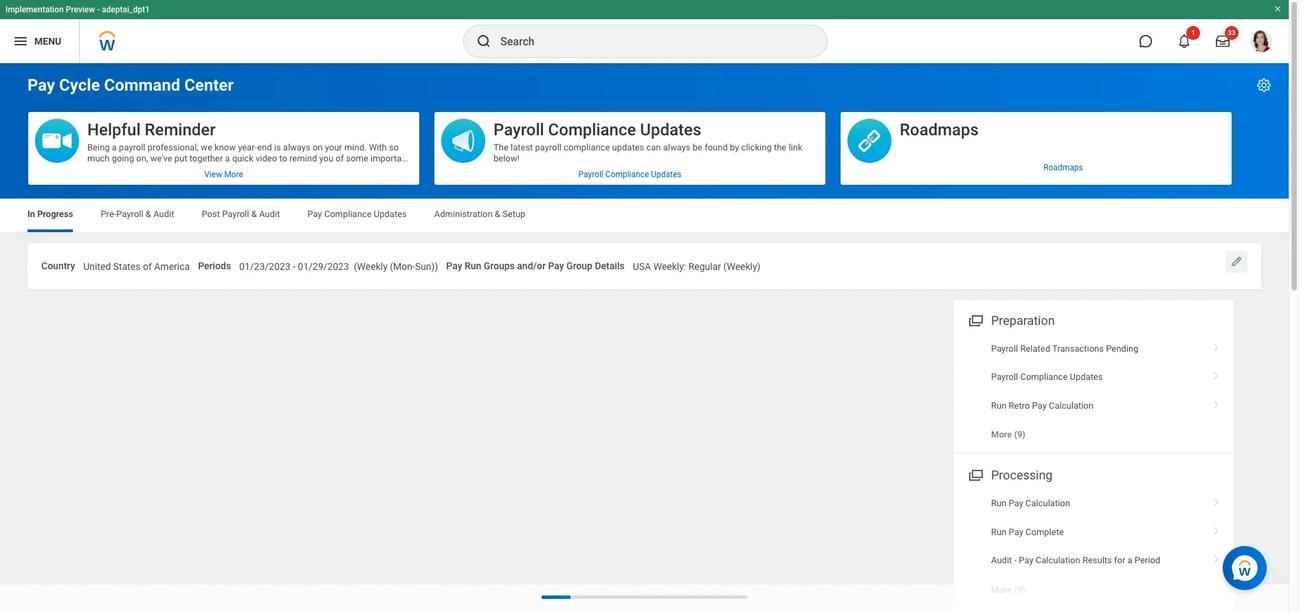 Task type: describe. For each thing, give the bounding box(es) containing it.
united
[[83, 261, 111, 272]]

run retro pay calculation link
[[954, 392, 1235, 420]]

usa
[[633, 261, 651, 272]]

1 horizontal spatial roadmaps
[[1044, 163, 1084, 172]]

0 vertical spatial payroll compliance updates
[[494, 120, 702, 140]]

33 button
[[1208, 26, 1239, 56]]

year-
[[238, 142, 257, 153]]

helpful
[[87, 120, 141, 140]]

01/23/2023
[[239, 261, 291, 272]]

chevron right image for run pay calculation
[[1208, 494, 1226, 508]]

pay right retro
[[1033, 401, 1047, 411]]

menu
[[34, 36, 61, 47]]

chevron right image for run pay complete
[[1208, 523, 1226, 536]]

post
[[202, 209, 220, 219]]

administration & setup
[[434, 209, 526, 219]]

menu group image for processing
[[966, 466, 985, 484]]

states
[[113, 261, 141, 272]]

down!
[[223, 164, 247, 175]]

notifications large image
[[1178, 34, 1192, 48]]

01/29/2023
[[298, 261, 349, 272]]

01/23/2023 - 01/29/2023  (Weekly (Mon-Sun)) text field
[[239, 253, 438, 277]]

usa weekly: regular (weekly)
[[633, 261, 761, 272]]

concepts
[[87, 164, 124, 175]]

progress
[[37, 209, 73, 219]]

video
[[256, 153, 277, 164]]

retro
[[1009, 401, 1031, 411]]

the latest payroll compliance updates can always be found by clicking the link below!
[[494, 142, 803, 164]]

menu banner
[[0, 0, 1290, 63]]

roadmaps link
[[841, 157, 1233, 178]]

run pay calculation link
[[954, 490, 1235, 518]]

remind
[[290, 153, 317, 164]]

configure this page image
[[1257, 77, 1273, 94]]

for
[[1115, 556, 1126, 566]]

be
[[693, 142, 703, 153]]

01/23/2023 - 01/29/2023  (weekly (mon-sun))
[[239, 261, 438, 272]]

implementation
[[6, 5, 64, 14]]

a inside list
[[1128, 556, 1133, 566]]

payroll up the latest
[[494, 120, 544, 140]]

more
[[992, 430, 1013, 440]]

search image
[[476, 33, 492, 50]]

being a payroll professional, we know year-end is always on your mind. with so much going on, we've put together a quick video to remind you of some important concepts to help keep your stress down!
[[87, 142, 410, 175]]

audit - pay calculation results for a period
[[992, 556, 1161, 566]]

pay down the processing
[[1009, 499, 1024, 509]]

payroll down compliance
[[579, 170, 604, 179]]

run for run pay complete
[[992, 527, 1007, 538]]

compliance
[[564, 142, 610, 153]]

professional,
[[148, 142, 199, 153]]

so
[[389, 142, 399, 153]]

pay compliance updates
[[308, 209, 407, 219]]

we
[[201, 142, 212, 153]]

USA Weekly: Regular (Weekly) text field
[[633, 253, 761, 277]]

menu button
[[0, 19, 79, 63]]

1 horizontal spatial a
[[225, 153, 230, 164]]

you
[[319, 153, 334, 164]]

by
[[730, 142, 740, 153]]

roadmaps button
[[841, 112, 1233, 164]]

payroll for helpful
[[119, 142, 145, 153]]

group
[[567, 261, 593, 272]]

3 & from the left
[[495, 209, 501, 219]]

payroll inside 'link'
[[992, 344, 1019, 354]]

audit for post payroll & audit
[[259, 209, 280, 219]]

mind.
[[345, 142, 367, 153]]

pay cycle command center
[[28, 76, 234, 95]]

keep
[[155, 164, 174, 175]]

together
[[190, 153, 223, 164]]

edit image
[[1230, 255, 1244, 269]]

run pay calculation
[[992, 499, 1071, 509]]

helpful reminder
[[87, 120, 216, 140]]

details
[[595, 261, 625, 272]]

roadmaps inside button
[[900, 120, 979, 140]]

& for pre-payroll & audit
[[146, 209, 151, 219]]

pay right sun))
[[447, 261, 463, 272]]

always inside the latest payroll compliance updates can always be found by clicking the link below!
[[664, 142, 691, 153]]

tab list containing in progress
[[14, 199, 1276, 232]]

of inside being a payroll professional, we know year-end is always on your mind. with so much going on, we've put together a quick video to remind you of some important concepts to help keep your stress down!
[[336, 153, 344, 164]]

implementation preview -   adeptai_dpt1
[[6, 5, 150, 14]]

post payroll & audit
[[202, 209, 280, 219]]

updates inside tab list
[[374, 209, 407, 219]]

1 button
[[1170, 26, 1201, 56]]

audit inside list
[[992, 556, 1013, 566]]

profile logan mcneil image
[[1251, 30, 1273, 55]]

and/or
[[517, 261, 546, 272]]

more (9) link
[[954, 420, 1235, 449]]

calculation for processing
[[1036, 556, 1081, 566]]

command
[[104, 76, 180, 95]]

we've
[[150, 153, 172, 164]]

going
[[112, 153, 134, 164]]

1 vertical spatial calculation
[[1026, 499, 1071, 509]]

country
[[41, 261, 75, 272]]

pay run groups and/or pay group details
[[447, 261, 625, 272]]

payroll related transactions pending
[[992, 344, 1139, 354]]

period
[[1135, 556, 1161, 566]]

& for post payroll & audit
[[251, 209, 257, 219]]

updates
[[613, 142, 645, 153]]

audit for pre-payroll & audit
[[153, 209, 174, 219]]

run left the groups
[[465, 261, 482, 272]]

stress
[[196, 164, 220, 175]]

compliance up "run retro pay calculation"
[[1021, 372, 1068, 383]]

adeptai_dpt1
[[102, 5, 150, 14]]

pay run groups and/or pay group details element
[[633, 252, 761, 278]]

some
[[346, 153, 369, 164]]

setup
[[503, 209, 526, 219]]

clicking
[[742, 142, 772, 153]]

on
[[313, 142, 323, 153]]



Task type: locate. For each thing, give the bounding box(es) containing it.
5 chevron right image from the top
[[1208, 551, 1226, 565]]

1 vertical spatial to
[[126, 164, 134, 175]]

calculation
[[1050, 401, 1094, 411], [1026, 499, 1071, 509], [1036, 556, 1081, 566]]

0 horizontal spatial a
[[112, 142, 117, 153]]

0 vertical spatial of
[[336, 153, 344, 164]]

audit down keep
[[153, 209, 174, 219]]

of right you
[[336, 153, 344, 164]]

0 vertical spatial menu group image
[[966, 311, 985, 329]]

of inside text field
[[143, 261, 152, 272]]

payroll compliance updates link
[[435, 164, 826, 185], [954, 363, 1235, 392]]

run down the processing
[[992, 499, 1007, 509]]

- for 01/23/2023
[[293, 261, 296, 272]]

1 vertical spatial payroll compliance updates link
[[954, 363, 1235, 392]]

transactions
[[1053, 344, 1105, 354]]

run for run retro pay calculation
[[992, 401, 1007, 411]]

on,
[[136, 153, 148, 164]]

updates up can
[[641, 120, 702, 140]]

regular
[[689, 261, 722, 272]]

1 vertical spatial of
[[143, 261, 152, 272]]

america
[[154, 261, 190, 272]]

payroll compliance updates down updates on the left of page
[[579, 170, 682, 179]]

related
[[1021, 344, 1051, 354]]

2 horizontal spatial &
[[495, 209, 501, 219]]

groups
[[484, 261, 515, 272]]

processing
[[992, 469, 1053, 483]]

1 list from the top
[[954, 335, 1235, 449]]

complete
[[1026, 527, 1065, 538]]

weekly:
[[654, 261, 687, 272]]

0 vertical spatial calculation
[[1050, 401, 1094, 411]]

compliance up periods element
[[324, 209, 372, 219]]

0 horizontal spatial always
[[283, 142, 311, 153]]

payroll compliance updates up "run retro pay calculation"
[[992, 372, 1104, 383]]

main content
[[0, 63, 1290, 613]]

2 chevron right image from the top
[[1208, 396, 1226, 410]]

chevron right image inside run pay calculation link
[[1208, 494, 1226, 508]]

4 chevron right image from the top
[[1208, 523, 1226, 536]]

center
[[184, 76, 234, 95]]

1
[[1192, 29, 1196, 36]]

1 vertical spatial roadmaps
[[1044, 163, 1084, 172]]

- inside text box
[[293, 261, 296, 272]]

chevron right image inside run pay complete link
[[1208, 523, 1226, 536]]

1 payroll from the left
[[119, 142, 145, 153]]

1 horizontal spatial &
[[251, 209, 257, 219]]

0 vertical spatial list
[[954, 335, 1235, 449]]

updates up (mon-
[[374, 209, 407, 219]]

chevron right image inside run retro pay calculation link
[[1208, 396, 1226, 410]]

administration
[[434, 209, 493, 219]]

pay inside tab list
[[308, 209, 322, 219]]

a
[[112, 142, 117, 153], [225, 153, 230, 164], [1128, 556, 1133, 566]]

0 horizontal spatial roadmaps
[[900, 120, 979, 140]]

a right for
[[1128, 556, 1133, 566]]

to down 'is'
[[279, 153, 287, 164]]

compliance up compliance
[[549, 120, 636, 140]]

1 vertical spatial list
[[954, 490, 1235, 604]]

found
[[705, 142, 728, 153]]

pre-payroll & audit
[[101, 209, 174, 219]]

calculation down "complete"
[[1036, 556, 1081, 566]]

tab list
[[14, 199, 1276, 232]]

1 vertical spatial your
[[177, 164, 194, 175]]

chevron right image
[[1208, 339, 1226, 353], [1208, 396, 1226, 410], [1208, 494, 1226, 508], [1208, 523, 1226, 536], [1208, 551, 1226, 565]]

chevron right image for run retro pay calculation
[[1208, 396, 1226, 410]]

much
[[87, 153, 110, 164]]

- for audit
[[1015, 556, 1017, 566]]

calculation up "complete"
[[1026, 499, 1071, 509]]

1 vertical spatial menu group image
[[966, 466, 985, 484]]

always up remind
[[283, 142, 311, 153]]

1 horizontal spatial payroll compliance updates link
[[954, 363, 1235, 392]]

- left 01/29/2023
[[293, 261, 296, 272]]

0 horizontal spatial your
[[177, 164, 194, 175]]

2 list from the top
[[954, 490, 1235, 604]]

(mon-
[[390, 261, 415, 272]]

pay up 01/29/2023
[[308, 209, 322, 219]]

can
[[647, 142, 661, 153]]

1 vertical spatial payroll compliance updates
[[579, 170, 682, 179]]

calculation for preparation
[[1050, 401, 1094, 411]]

important
[[371, 153, 410, 164]]

& right post
[[251, 209, 257, 219]]

2 horizontal spatial audit
[[992, 556, 1013, 566]]

2 horizontal spatial a
[[1128, 556, 1133, 566]]

more (9)
[[992, 430, 1026, 440]]

2 menu group image from the top
[[966, 466, 985, 484]]

your up you
[[325, 142, 342, 153]]

2 vertical spatial calculation
[[1036, 556, 1081, 566]]

audit up 01/23/2023 at left
[[259, 209, 280, 219]]

2 vertical spatial payroll compliance updates
[[992, 372, 1104, 383]]

menu group image
[[966, 311, 985, 329], [966, 466, 985, 484]]

put
[[175, 153, 187, 164]]

pay
[[28, 76, 55, 95], [308, 209, 322, 219], [447, 261, 463, 272], [548, 261, 564, 272], [1033, 401, 1047, 411], [1009, 499, 1024, 509], [1009, 527, 1024, 538], [1020, 556, 1034, 566]]

1 horizontal spatial your
[[325, 142, 342, 153]]

run down 'run pay calculation'
[[992, 527, 1007, 538]]

payroll inside the latest payroll compliance updates can always be found by clicking the link below!
[[535, 142, 562, 153]]

preparation
[[992, 313, 1056, 328]]

below!
[[494, 153, 520, 164]]

a up the 'going'
[[112, 142, 117, 153]]

pay down run pay complete
[[1020, 556, 1034, 566]]

help
[[136, 164, 153, 175]]

&
[[146, 209, 151, 219], [251, 209, 257, 219], [495, 209, 501, 219]]

pay left cycle at the left top of the page
[[28, 76, 55, 95]]

payroll up retro
[[992, 372, 1019, 383]]

0 vertical spatial -
[[97, 5, 100, 14]]

payroll related transactions pending link
[[954, 335, 1235, 363]]

2 vertical spatial -
[[1015, 556, 1017, 566]]

payroll inside being a payroll professional, we know year-end is always on your mind. with so much going on, we've put together a quick video to remind you of some important concepts to help keep your stress down!
[[119, 142, 145, 153]]

run pay complete link
[[954, 518, 1235, 547]]

1 horizontal spatial -
[[293, 261, 296, 272]]

run for run pay calculation
[[992, 499, 1007, 509]]

payroll right post
[[222, 209, 249, 219]]

chevron right image for audit - pay calculation results for a period
[[1208, 551, 1226, 565]]

0 vertical spatial roadmaps
[[900, 120, 979, 140]]

compliance down updates on the left of page
[[606, 170, 649, 179]]

your down put
[[177, 164, 194, 175]]

-
[[97, 5, 100, 14], [293, 261, 296, 272], [1015, 556, 1017, 566]]

- right 'preview'
[[97, 5, 100, 14]]

payroll left related
[[992, 344, 1019, 354]]

a down know
[[225, 153, 230, 164]]

audit - pay calculation results for a period link
[[954, 547, 1235, 575]]

list for processing
[[954, 490, 1235, 604]]

1 menu group image from the top
[[966, 311, 985, 329]]

0 vertical spatial your
[[325, 142, 342, 153]]

always
[[283, 142, 311, 153], [664, 142, 691, 153]]

of right "states"
[[143, 261, 152, 272]]

list containing run pay calculation
[[954, 490, 1235, 604]]

justify image
[[12, 33, 29, 50]]

end
[[257, 142, 272, 153]]

0 horizontal spatial payroll
[[119, 142, 145, 153]]

run retro pay calculation
[[992, 401, 1094, 411]]

compliance inside tab list
[[324, 209, 372, 219]]

United States of America text field
[[83, 253, 190, 277]]

updates down the latest payroll compliance updates can always be found by clicking the link below!
[[651, 170, 682, 179]]

run inside run pay complete link
[[992, 527, 1007, 538]]

audit
[[153, 209, 174, 219], [259, 209, 280, 219], [992, 556, 1013, 566]]

1 horizontal spatial payroll
[[535, 142, 562, 153]]

roadmaps
[[900, 120, 979, 140], [1044, 163, 1084, 172]]

payroll compliance updates link down transactions
[[954, 363, 1235, 392]]

(weekly)
[[724, 261, 761, 272]]

1 always from the left
[[283, 142, 311, 153]]

calculation up more (9) link
[[1050, 401, 1094, 411]]

1 chevron right image from the top
[[1208, 339, 1226, 353]]

Search Workday  search field
[[501, 26, 799, 56]]

list
[[954, 335, 1235, 449], [954, 490, 1235, 604]]

always left be
[[664, 142, 691, 153]]

2 horizontal spatial -
[[1015, 556, 1017, 566]]

chevron right image inside audit - pay calculation results for a period link
[[1208, 551, 1226, 565]]

- inside list
[[1015, 556, 1017, 566]]

country element
[[83, 252, 190, 278]]

payroll compliance updates up compliance
[[494, 120, 702, 140]]

list for preparation
[[954, 335, 1235, 449]]

pay left "complete"
[[1009, 527, 1024, 538]]

payroll compliance updates link down updates on the left of page
[[435, 164, 826, 185]]

chevron right image for payroll related transactions pending
[[1208, 339, 1226, 353]]

1 vertical spatial -
[[293, 261, 296, 272]]

run left retro
[[992, 401, 1007, 411]]

results
[[1083, 556, 1113, 566]]

0 vertical spatial payroll compliance updates link
[[435, 164, 826, 185]]

pay left "group"
[[548, 261, 564, 272]]

0 horizontal spatial &
[[146, 209, 151, 219]]

more (9) button
[[992, 429, 1026, 441]]

updates inside list
[[1071, 372, 1104, 383]]

run inside run retro pay calculation link
[[992, 401, 1007, 411]]

0 horizontal spatial -
[[97, 5, 100, 14]]

main content containing pay cycle command center
[[0, 63, 1290, 613]]

0 horizontal spatial of
[[143, 261, 152, 272]]

payroll up the 'going'
[[119, 142, 145, 153]]

2 always from the left
[[664, 142, 691, 153]]

(weekly
[[354, 261, 388, 272]]

2 & from the left
[[251, 209, 257, 219]]

link
[[789, 142, 803, 153]]

(9)
[[1015, 430, 1026, 440]]

is
[[274, 142, 281, 153]]

in progress
[[28, 209, 73, 219]]

list containing payroll related transactions pending
[[954, 335, 1235, 449]]

1 horizontal spatial of
[[336, 153, 344, 164]]

0 vertical spatial to
[[279, 153, 287, 164]]

updates down the payroll related transactions pending 'link'
[[1071, 372, 1104, 383]]

0 horizontal spatial to
[[126, 164, 134, 175]]

payroll for payroll
[[535, 142, 562, 153]]

cycle
[[59, 76, 100, 95]]

preview
[[66, 5, 95, 14]]

1 horizontal spatial to
[[279, 153, 287, 164]]

0 horizontal spatial payroll compliance updates link
[[435, 164, 826, 185]]

- inside the menu banner
[[97, 5, 100, 14]]

2 payroll from the left
[[535, 142, 562, 153]]

pending
[[1107, 344, 1139, 354]]

& left setup
[[495, 209, 501, 219]]

payroll down help
[[116, 209, 143, 219]]

periods
[[198, 261, 231, 272]]

with
[[369, 142, 387, 153]]

to down the 'going'
[[126, 164, 134, 175]]

being
[[87, 142, 110, 153]]

always inside being a payroll professional, we know year-end is always on your mind. with so much going on, we've put together a quick video to remind you of some important concepts to help keep your stress down!
[[283, 142, 311, 153]]

1 horizontal spatial audit
[[259, 209, 280, 219]]

payroll right the latest
[[535, 142, 562, 153]]

inbox large image
[[1217, 34, 1230, 48]]

chevron right image inside the payroll related transactions pending 'link'
[[1208, 339, 1226, 353]]

0 horizontal spatial audit
[[153, 209, 174, 219]]

- down run pay complete
[[1015, 556, 1017, 566]]

1 & from the left
[[146, 209, 151, 219]]

& right the pre-
[[146, 209, 151, 219]]

united states of america
[[83, 261, 190, 272]]

chevron right image
[[1208, 367, 1226, 381]]

menu group image for preparation
[[966, 311, 985, 329]]

pre-
[[101, 209, 116, 219]]

sun))
[[415, 261, 438, 272]]

close environment banner image
[[1274, 5, 1283, 13]]

1 horizontal spatial always
[[664, 142, 691, 153]]

quick
[[232, 153, 254, 164]]

know
[[215, 142, 236, 153]]

menu group image left the processing
[[966, 466, 985, 484]]

latest
[[511, 142, 533, 153]]

run inside run pay calculation link
[[992, 499, 1007, 509]]

reminder
[[145, 120, 216, 140]]

audit down run pay complete
[[992, 556, 1013, 566]]

periods element
[[239, 252, 438, 278]]

3 chevron right image from the top
[[1208, 494, 1226, 508]]

menu group image left preparation
[[966, 311, 985, 329]]

updates
[[641, 120, 702, 140], [651, 170, 682, 179], [374, 209, 407, 219], [1071, 372, 1104, 383]]

the
[[494, 142, 509, 153]]

to
[[279, 153, 287, 164], [126, 164, 134, 175]]



Task type: vqa. For each thing, say whether or not it's contained in the screenshot.
right your
yes



